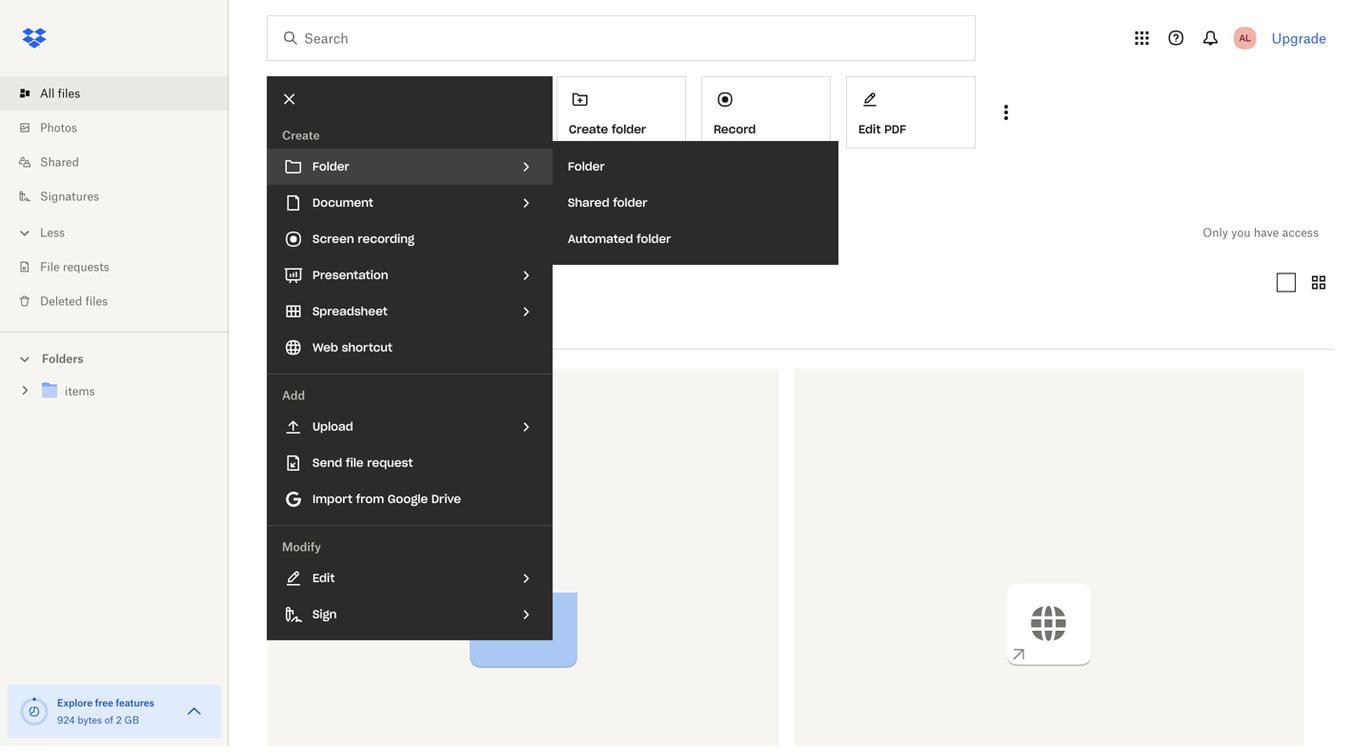 Task type: vqa. For each thing, say whether or not it's contained in the screenshot.
New Folder
no



Task type: locate. For each thing, give the bounding box(es) containing it.
create for create folder
[[569, 122, 608, 137]]

all files
[[40, 86, 80, 101], [267, 222, 329, 243]]

edit for edit
[[313, 571, 335, 586]]

files up photos
[[58, 86, 80, 101]]

1 vertical spatial shared
[[568, 195, 610, 210]]

file, money.web row
[[794, 369, 1305, 746]]

from up document at the top left of page
[[338, 171, 368, 187]]

quota usage element
[[19, 697, 50, 727]]

import from google drive
[[313, 492, 461, 507]]

shared
[[40, 155, 79, 169], [568, 195, 610, 210]]

from for import
[[356, 492, 384, 507]]

shared inside list
[[40, 155, 79, 169]]

menu
[[267, 76, 553, 640], [553, 141, 839, 265]]

shared down photos
[[40, 155, 79, 169]]

1 horizontal spatial edit
[[859, 122, 881, 137]]

0 horizontal spatial create
[[282, 128, 320, 142]]

0 vertical spatial all files
[[40, 86, 80, 101]]

2
[[116, 714, 122, 726]]

2 folder from the left
[[568, 159, 605, 174]]

edit menu item
[[267, 560, 553, 597]]

folder up automated folder
[[613, 195, 647, 210]]

files
[[58, 86, 80, 101], [292, 222, 329, 243], [85, 294, 108, 308]]

all left 'screen' on the left of page
[[267, 222, 287, 243]]

recording
[[358, 232, 415, 246]]

0 horizontal spatial folder
[[313, 159, 349, 174]]

deleted
[[40, 294, 82, 308]]

features
[[116, 697, 154, 709]]

web shortcut
[[313, 340, 393, 355]]

edit for edit pdf
[[859, 122, 881, 137]]

folder up document at the top left of page
[[313, 159, 349, 174]]

folder right the automated
[[637, 232, 671, 246]]

files down document at the top left of page
[[292, 222, 329, 243]]

all
[[40, 86, 55, 101], [267, 222, 287, 243]]

less
[[40, 225, 65, 240]]

1 vertical spatial files
[[292, 222, 329, 243]]

1 horizontal spatial all
[[267, 222, 287, 243]]

create inside button
[[569, 122, 608, 137]]

0 horizontal spatial shared
[[40, 155, 79, 169]]

modify
[[282, 540, 321, 554]]

record button
[[701, 76, 831, 149]]

spreadsheet menu item
[[267, 294, 553, 330]]

0 vertical spatial from
[[338, 171, 368, 187]]

1 horizontal spatial shared
[[568, 195, 610, 210]]

folders
[[42, 352, 83, 366]]

all up photos
[[40, 86, 55, 101]]

edit pdf
[[859, 122, 906, 137]]

0 horizontal spatial files
[[58, 86, 80, 101]]

files right deleted
[[85, 294, 108, 308]]

2 vertical spatial folder
[[637, 232, 671, 246]]

folder up shared folder
[[612, 122, 646, 137]]

0 vertical spatial files
[[58, 86, 80, 101]]

list
[[0, 65, 229, 332]]

1 vertical spatial edit
[[313, 571, 335, 586]]

from inside menu item
[[356, 492, 384, 507]]

shared up the automated
[[568, 195, 610, 210]]

send file request
[[313, 456, 413, 470]]

deleted files
[[40, 294, 108, 308]]

requests
[[63, 260, 109, 274]]

1 horizontal spatial files
[[85, 294, 108, 308]]

document
[[313, 195, 373, 210]]

presentation
[[313, 268, 388, 283]]

your
[[371, 171, 399, 187]]

shared for shared
[[40, 155, 79, 169]]

folder
[[313, 159, 349, 174], [568, 159, 605, 174]]

1 folder from the left
[[313, 159, 349, 174]]

files for deleted files link
[[85, 294, 108, 308]]

all files up photos
[[40, 86, 80, 101]]

edit inside button
[[859, 122, 881, 137]]

files for all files link
[[58, 86, 80, 101]]

photos
[[40, 121, 77, 135]]

from down send file request
[[356, 492, 384, 507]]

less image
[[15, 223, 34, 243]]

folders button
[[0, 344, 229, 372]]

edit
[[859, 122, 881, 137], [313, 571, 335, 586]]

0 vertical spatial folder
[[612, 122, 646, 137]]

0 horizontal spatial all
[[40, 86, 55, 101]]

files inside list item
[[58, 86, 80, 101]]

0 horizontal spatial edit
[[313, 571, 335, 586]]

create down close icon
[[282, 128, 320, 142]]

add
[[282, 388, 305, 403]]

edit up sign
[[313, 571, 335, 586]]

folder inside menu item
[[313, 159, 349, 174]]

shared folder
[[568, 195, 647, 210]]

create up shared folder
[[569, 122, 608, 137]]

1 vertical spatial from
[[356, 492, 384, 507]]

folder menu item
[[267, 149, 553, 185]]

suggested
[[266, 171, 334, 187]]

all files up recents on the left top of page
[[267, 222, 329, 243]]

upgrade link
[[1272, 30, 1327, 46]]

0 vertical spatial edit
[[859, 122, 881, 137]]

2 vertical spatial files
[[85, 294, 108, 308]]

create
[[569, 122, 608, 137], [282, 128, 320, 142]]

1 horizontal spatial create
[[569, 122, 608, 137]]

deleted files link
[[15, 284, 229, 318]]

you
[[1232, 225, 1251, 240]]

suggested from your activity
[[266, 171, 449, 187]]

folder inside button
[[612, 122, 646, 137]]

folder up shared folder
[[568, 159, 605, 174]]

recents button
[[267, 267, 341, 298]]

starred
[[364, 275, 405, 290]]

folder for automated folder
[[637, 232, 671, 246]]

explore free features 924 bytes of 2 gb
[[57, 697, 154, 726]]

screen recording menu item
[[267, 221, 553, 257]]

1 vertical spatial folder
[[613, 195, 647, 210]]

edit left pdf
[[859, 122, 881, 137]]

have
[[1254, 225, 1279, 240]]

from for suggested
[[338, 171, 368, 187]]

upload
[[313, 419, 353, 434]]

edit inside menu item
[[313, 571, 335, 586]]

from
[[338, 171, 368, 187], [356, 492, 384, 507]]

folder, items row
[[268, 369, 779, 746]]

1 horizontal spatial folder
[[568, 159, 605, 174]]

pdf
[[884, 122, 906, 137]]

1 horizontal spatial all files
[[267, 222, 329, 243]]

all inside all files link
[[40, 86, 55, 101]]

0 vertical spatial all
[[40, 86, 55, 101]]

record
[[714, 122, 756, 137]]

0 vertical spatial shared
[[40, 155, 79, 169]]

file
[[40, 260, 60, 274]]

folder
[[612, 122, 646, 137], [613, 195, 647, 210], [637, 232, 671, 246]]

0 horizontal spatial all files
[[40, 86, 80, 101]]

file requests
[[40, 260, 109, 274]]



Task type: describe. For each thing, give the bounding box(es) containing it.
dropbox image
[[15, 19, 53, 57]]

import
[[313, 492, 352, 507]]

web shortcut menu item
[[267, 330, 553, 366]]

screen
[[313, 232, 354, 246]]

name button
[[267, 319, 427, 342]]

starred button
[[348, 267, 420, 298]]

create folder
[[569, 122, 646, 137]]

all files inside list item
[[40, 86, 80, 101]]

screen recording
[[313, 232, 415, 246]]

google
[[388, 492, 428, 507]]

bytes
[[78, 714, 102, 726]]

1 vertical spatial all files
[[267, 222, 329, 243]]

shared for shared folder
[[568, 195, 610, 210]]

shared link
[[15, 145, 229, 179]]

import from google drive menu item
[[267, 481, 553, 517]]

close image
[[274, 83, 306, 115]]

upgrade
[[1272, 30, 1327, 46]]

all files list item
[[0, 76, 229, 111]]

sign
[[313, 607, 337, 622]]

all files link
[[15, 76, 229, 111]]

file
[[346, 456, 364, 470]]

2 horizontal spatial files
[[292, 222, 329, 243]]

automated folder
[[568, 232, 671, 246]]

name
[[267, 322, 306, 338]]

list containing all files
[[0, 65, 229, 332]]

only
[[1203, 225, 1228, 240]]

1 vertical spatial all
[[267, 222, 287, 243]]

send
[[313, 456, 342, 470]]

explore
[[57, 697, 93, 709]]

gb
[[124, 714, 139, 726]]

signatures
[[40, 189, 99, 203]]

only you have access
[[1203, 225, 1319, 240]]

free
[[95, 697, 113, 709]]

of
[[105, 714, 113, 726]]

create for create
[[282, 128, 320, 142]]

upload menu item
[[267, 409, 553, 445]]

photos link
[[15, 111, 229, 145]]

send file request menu item
[[267, 445, 553, 481]]

presentation menu item
[[267, 257, 553, 294]]

recents
[[282, 275, 326, 290]]

edit pdf button
[[846, 76, 976, 149]]

automated
[[568, 232, 633, 246]]

activity
[[403, 171, 449, 187]]

sign menu item
[[267, 597, 553, 633]]

create folder button
[[557, 76, 686, 149]]

file requests link
[[15, 250, 229, 284]]

signatures link
[[15, 179, 229, 213]]

web
[[313, 340, 338, 355]]

shortcut
[[342, 340, 393, 355]]

drive
[[431, 492, 461, 507]]

request
[[367, 456, 413, 470]]

access
[[1282, 225, 1319, 240]]

spreadsheet
[[313, 304, 388, 319]]

folder for shared folder
[[613, 195, 647, 210]]

document menu item
[[267, 185, 553, 221]]

folder for create folder
[[612, 122, 646, 137]]

924
[[57, 714, 75, 726]]



